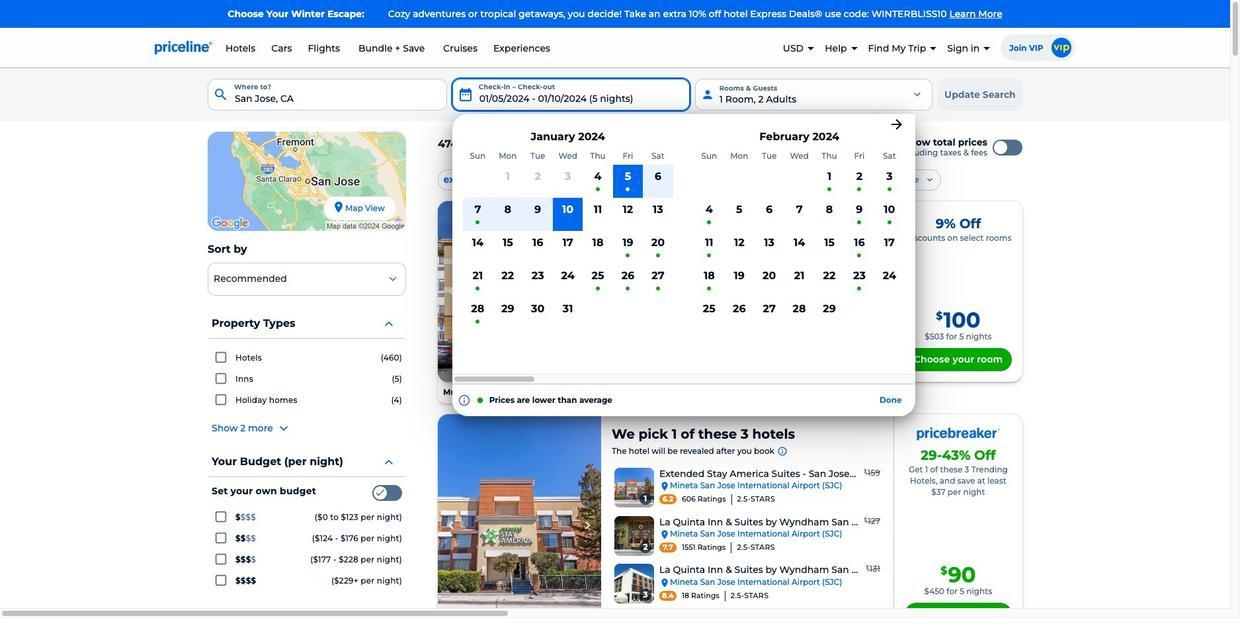 Task type: locate. For each thing, give the bounding box(es) containing it.
2 photo carousel region from the top
[[438, 414, 602, 618]]

priceline.com home image
[[155, 40, 212, 55]]

photo carousel region
[[438, 201, 602, 382], [438, 414, 602, 618]]

1 vertical spatial photo carousel region
[[438, 414, 602, 618]]

sign in to save image
[[579, 213, 593, 230]]

City, address, landmark, or airport text field
[[208, 79, 447, 111]]

0 vertical spatial photo carousel region
[[438, 201, 602, 382]]

None field
[[208, 79, 447, 111]]

we pick 1 of these 3 hotels element
[[612, 425, 796, 443]]



Task type: describe. For each thing, give the bounding box(es) containing it.
image image
[[438, 414, 602, 618]]

Check In - Check Out 01/05/2024 - 01/10/2024 (5 nights) button
[[452, 79, 690, 111]]

extended stay america premier suites - san jose - airport - promoted image
[[749, 251, 791, 261]]

show march 2024 image
[[889, 116, 905, 132]]

vip badge icon image
[[1052, 38, 1072, 58]]

navigation tip tooltip
[[458, 394, 613, 407]]

expand image
[[925, 175, 936, 185]]

1 photo carousel region from the top
[[438, 201, 602, 382]]



Task type: vqa. For each thing, say whether or not it's contained in the screenshot.
July 2024 '30'
no



